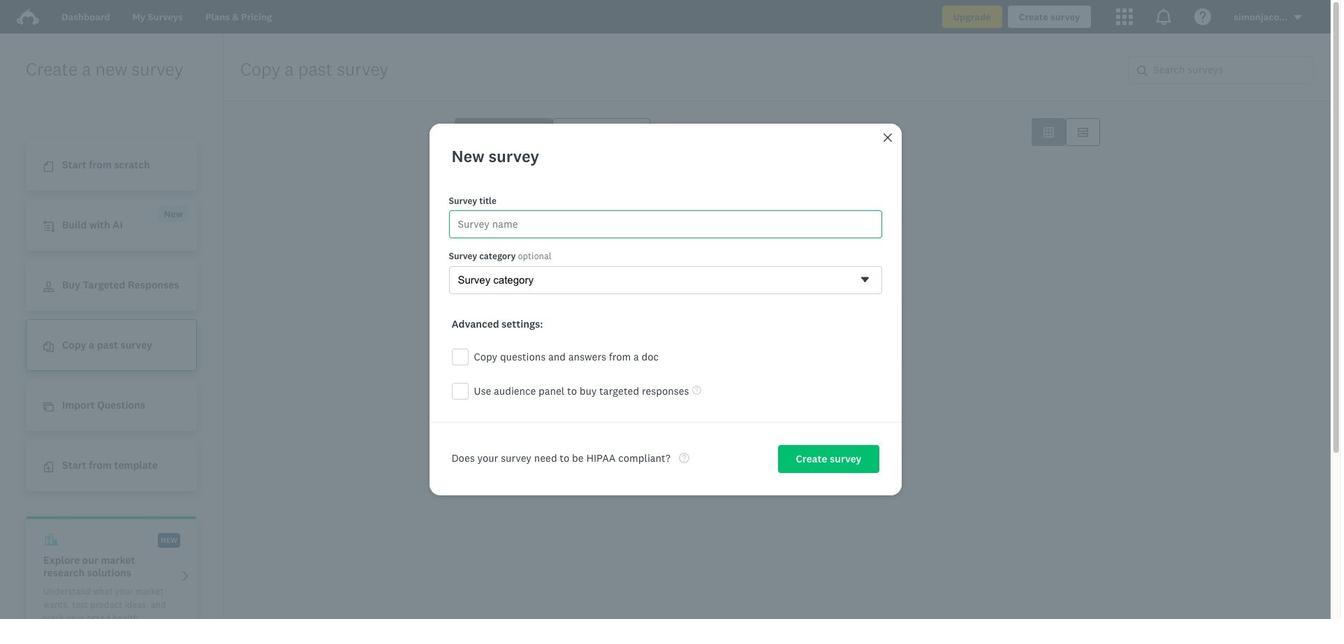Task type: vqa. For each thing, say whether or not it's contained in the screenshot.
text box
no



Task type: describe. For each thing, give the bounding box(es) containing it.
0 vertical spatial starfilled image
[[570, 127, 580, 137]]

0 vertical spatial help image
[[692, 386, 701, 395]]

documentplus image
[[43, 462, 54, 473]]

search image
[[1138, 66, 1148, 76]]

0 horizontal spatial starfilled image
[[589, 366, 600, 376]]

textboxmultiple image
[[1078, 127, 1088, 137]]

Survey name field
[[449, 211, 882, 238]]

1 brand logo image from the top
[[17, 6, 39, 28]]

2 brand logo image from the top
[[17, 8, 39, 25]]

1 vertical spatial help image
[[679, 453, 690, 463]]

user image
[[43, 282, 54, 292]]

document image
[[43, 162, 54, 172]]

1 vertical spatial starfilled image
[[886, 366, 896, 376]]

documentclone image
[[43, 342, 54, 352]]



Task type: locate. For each thing, give the bounding box(es) containing it.
close image
[[882, 132, 894, 143]]

products icon image
[[1117, 8, 1134, 25], [1117, 8, 1134, 25]]

grid image
[[1044, 127, 1054, 137]]

notification center icon image
[[1156, 8, 1173, 25]]

chevronright image
[[180, 571, 191, 581]]

brand logo image
[[17, 6, 39, 28], [17, 8, 39, 25]]

help icon image
[[1195, 8, 1212, 25]]

0 horizontal spatial starfilled image
[[570, 127, 580, 137]]

1 horizontal spatial starfilled image
[[886, 366, 896, 376]]

close image
[[884, 133, 892, 142]]

1 horizontal spatial starfilled image
[[886, 218, 896, 229]]

1 horizontal spatial help image
[[692, 386, 701, 395]]

dialog
[[429, 124, 902, 496]]

starfilled image
[[886, 218, 896, 229], [589, 366, 600, 376]]

clone image
[[43, 402, 54, 412]]

0 vertical spatial starfilled image
[[886, 218, 896, 229]]

starfilled image
[[570, 127, 580, 137], [886, 366, 896, 376]]

1 vertical spatial starfilled image
[[589, 366, 600, 376]]

help image
[[692, 386, 701, 395], [679, 453, 690, 463]]

dropdown arrow icon image
[[1294, 13, 1303, 23], [1295, 15, 1302, 20]]

0 horizontal spatial help image
[[679, 453, 690, 463]]

Search surveys field
[[1148, 57, 1314, 83]]



